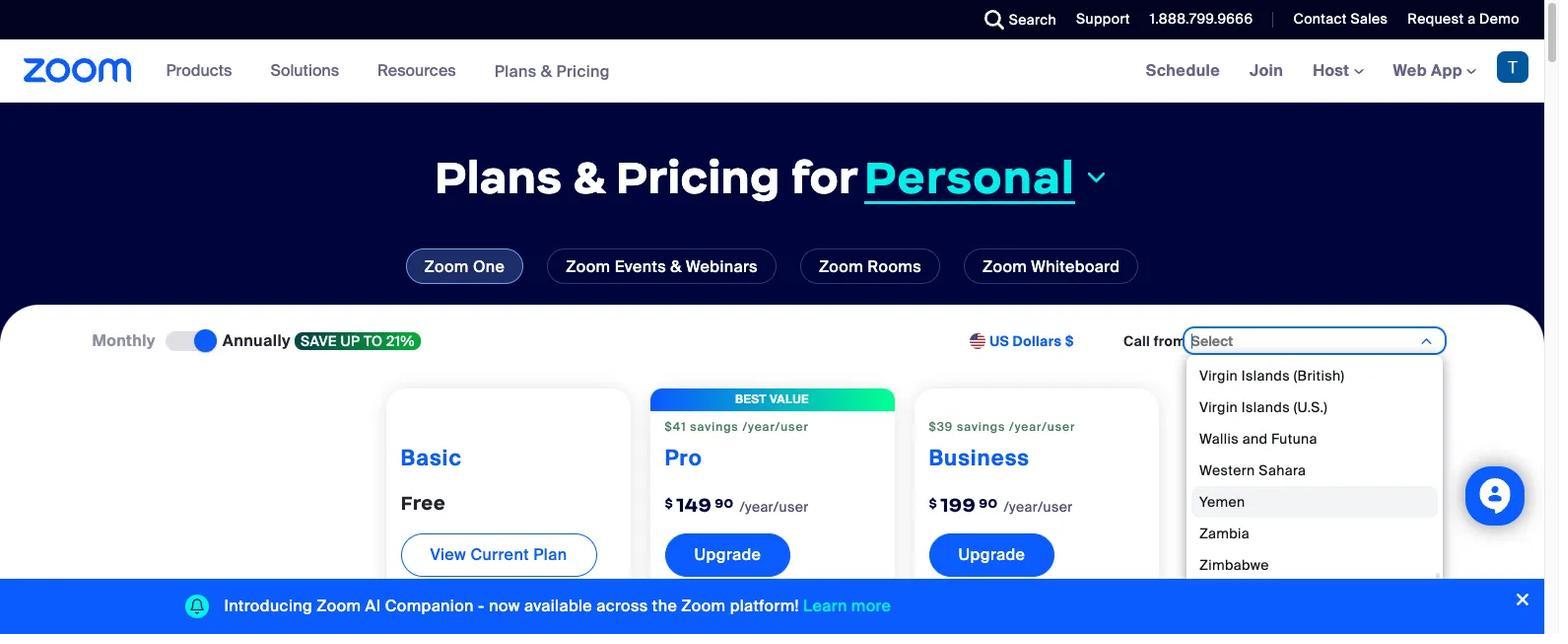 Task type: describe. For each thing, give the bounding box(es) containing it.
minutes
[[538, 595, 585, 611]]

zambia
[[1200, 524, 1250, 542]]

view current plan
[[430, 544, 567, 565]]

pricing for plans & pricing
[[557, 61, 610, 81]]

meetings for up to 40 minutes per meeting
[[418, 593, 486, 611]]

$39 savings /year/user business
[[929, 419, 1076, 472]]

personal
[[865, 148, 1076, 206]]

yemen
[[1200, 493, 1245, 511]]

support
[[1077, 10, 1131, 28]]

include image
[[665, 596, 676, 607]]

pro
[[665, 444, 703, 472]]

monthly
[[92, 330, 156, 351]]

& inside "tabs of zoom services" tab list
[[671, 256, 682, 277]]

and
[[1243, 430, 1268, 447]]

introducing
[[224, 596, 313, 616]]

up inside annually save up to 21%
[[341, 332, 360, 350]]

us dollars $ button
[[990, 332, 1075, 351]]

$41 savings /year/user pro
[[665, 419, 809, 472]]

tabs of zoom services tab list
[[30, 248, 1516, 284]]

1 upgrade link from the left
[[665, 533, 791, 577]]

value
[[770, 391, 809, 407]]

from
[[1154, 333, 1187, 350]]

islands for (british)
[[1242, 367, 1290, 384]]

$ 199 90 /year/user
[[929, 493, 1073, 517]]

zoom for zoom rooms
[[819, 256, 864, 277]]

wallis
[[1200, 430, 1239, 447]]

meeting for up to 30 hours per meeting
[[682, 616, 730, 632]]

western sahara
[[1200, 461, 1306, 479]]

meetings for up to 30 hours per meeting
[[682, 593, 750, 611]]

hours
[[802, 595, 835, 611]]

90 for pro
[[715, 495, 734, 512]]

sales
[[1351, 10, 1389, 28]]

plan
[[534, 544, 567, 565]]

zoom events & webinars
[[566, 256, 758, 277]]

view
[[430, 544, 467, 565]]

up to 30 hours per meeting
[[682, 595, 858, 632]]

islands for (u.s.)
[[1242, 398, 1290, 416]]

resources button
[[378, 39, 465, 103]]

& for plans & pricing
[[541, 61, 553, 81]]

zoom right include icon
[[682, 596, 726, 616]]

zoom left the ai
[[317, 596, 361, 616]]

web app
[[1394, 60, 1463, 81]]

us
[[990, 333, 1010, 350]]

host
[[1314, 60, 1354, 81]]

country list list box
[[1192, 0, 1438, 581]]

40
[[519, 595, 535, 611]]

schedule link
[[1132, 39, 1236, 103]]

to for up to 40 minutes per meeting
[[504, 595, 516, 611]]

join link
[[1236, 39, 1299, 103]]

available
[[524, 596, 593, 616]]

$41
[[665, 419, 687, 435]]

meetings navigation
[[1132, 39, 1545, 104]]

/year/user inside $ 149 90 /year/user
[[740, 498, 809, 516]]

banner containing products
[[0, 39, 1545, 104]]

/year/user inside $ 199 90 /year/user
[[1004, 498, 1073, 516]]

main content containing personal
[[0, 0, 1545, 634]]

up for up to 30 hours per meeting
[[750, 595, 765, 611]]

$39
[[929, 419, 954, 435]]

1.888.799.9666
[[1151, 10, 1254, 28]]

products button
[[166, 39, 241, 103]]

best
[[736, 391, 767, 407]]

a
[[1468, 10, 1476, 28]]

now
[[489, 596, 520, 616]]

per for up to 30 hours per meeting
[[838, 595, 858, 611]]

solutions
[[271, 60, 339, 81]]

us dollars $
[[990, 333, 1075, 350]]

plans for plans & pricing
[[495, 61, 537, 81]]

plans & pricing for
[[435, 149, 859, 206]]

basic
[[401, 444, 462, 472]]

savings for business
[[957, 419, 1006, 435]]

zoom one
[[425, 256, 505, 277]]

annually
[[223, 330, 291, 351]]

$ for business
[[929, 495, 938, 512]]

more
[[852, 596, 892, 616]]

sahara
[[1259, 461, 1306, 479]]

learn
[[804, 596, 848, 616]]

events
[[615, 256, 667, 277]]

view current plan link
[[401, 533, 597, 577]]

contact sales
[[1294, 10, 1389, 28]]

-
[[478, 596, 485, 616]]

demo
[[1480, 10, 1520, 28]]

request a demo
[[1408, 10, 1520, 28]]

zoom rooms
[[819, 256, 922, 277]]

meeting for up to 40 minutes per meeting
[[418, 616, 466, 632]]

zoom for zoom events & webinars
[[566, 256, 611, 277]]

plans & pricing
[[495, 61, 610, 81]]

best value
[[736, 391, 809, 407]]

search button
[[970, 0, 1062, 39]]

$ inside "dropdown button"
[[1066, 333, 1075, 350]]

21%
[[387, 332, 415, 350]]

annually save up to 21%
[[223, 330, 415, 351]]

web
[[1394, 60, 1428, 81]]

199
[[941, 493, 976, 517]]

to inside annually save up to 21%
[[364, 332, 383, 350]]

zoom logo image
[[24, 58, 132, 83]]

web app button
[[1394, 60, 1477, 81]]

current
[[471, 544, 529, 565]]

zimbabwe
[[1200, 556, 1269, 574]]

request
[[1408, 10, 1465, 28]]

products
[[166, 60, 232, 81]]



Task type: vqa. For each thing, say whether or not it's contained in the screenshot.
leftmost the &
yes



Task type: locate. For each thing, give the bounding box(es) containing it.
0 horizontal spatial meetings
[[418, 593, 486, 611]]

to left 21%
[[364, 332, 383, 350]]

90 inside $ 199 90 /year/user
[[979, 495, 998, 512]]

0 horizontal spatial to
[[364, 332, 383, 350]]

2 horizontal spatial to
[[768, 595, 780, 611]]

0 horizontal spatial savings
[[691, 419, 739, 435]]

zoom left whiteboard
[[983, 256, 1028, 277]]

up to 40 minutes per meeting
[[418, 595, 608, 632]]

2 upgrade from the left
[[959, 544, 1026, 565]]

plans
[[495, 61, 537, 81], [435, 149, 563, 206]]

islands down virgin islands (british)
[[1242, 398, 1290, 416]]

2 horizontal spatial &
[[671, 256, 682, 277]]

virgin up wallis
[[1200, 398, 1238, 416]]

banner
[[0, 39, 1545, 104]]

2 islands from the top
[[1242, 398, 1290, 416]]

per inside up to 30 hours per meeting
[[838, 595, 858, 611]]

plans inside product information 'navigation'
[[495, 61, 537, 81]]

1 horizontal spatial $
[[929, 495, 938, 512]]

per right minutes
[[588, 595, 608, 611]]

wallis and futuna
[[1200, 430, 1318, 447]]

1 per from the left
[[588, 595, 608, 611]]

(british)
[[1294, 367, 1345, 384]]

one
[[473, 256, 505, 277]]

to left 40
[[504, 595, 516, 611]]

meeting left the -
[[418, 616, 466, 632]]

up inside up to 40 minutes per meeting
[[486, 595, 501, 611]]

western
[[1200, 461, 1255, 479]]

0 vertical spatial pricing
[[557, 61, 610, 81]]

pricing inside main content
[[616, 149, 781, 206]]

meetings right include image on the bottom left of the page
[[418, 593, 486, 611]]

& inside product information 'navigation'
[[541, 61, 553, 81]]

resources
[[378, 60, 456, 81]]

1 horizontal spatial to
[[504, 595, 516, 611]]

upgrade for 2nd upgrade link from left
[[959, 544, 1026, 565]]

plans & pricing link
[[495, 61, 610, 81], [495, 61, 610, 81]]

$ for pro
[[665, 495, 674, 512]]

rooms
[[868, 256, 922, 277]]

product information navigation
[[151, 39, 625, 104]]

0 vertical spatial virgin
[[1200, 367, 1238, 384]]

schedule
[[1146, 60, 1221, 81]]

2 savings from the left
[[957, 419, 1006, 435]]

to left 30
[[768, 595, 780, 611]]

90 for business
[[979, 495, 998, 512]]

ai
[[365, 596, 381, 616]]

zoom left events
[[566, 256, 611, 277]]

2 90 from the left
[[979, 495, 998, 512]]

/year/user
[[743, 419, 809, 435], [1010, 419, 1076, 435], [740, 498, 809, 516], [1004, 498, 1073, 516]]

up right the -
[[486, 595, 501, 611]]

include image
[[401, 596, 412, 607]]

per
[[588, 595, 608, 611], [838, 595, 858, 611]]

0 horizontal spatial upgrade link
[[665, 533, 791, 577]]

to for up to 30 hours per meeting
[[768, 595, 780, 611]]

$ inside $ 149 90 /year/user
[[665, 495, 674, 512]]

to inside up to 40 minutes per meeting
[[504, 595, 516, 611]]

0 vertical spatial islands
[[1242, 367, 1290, 384]]

1 meetings from the left
[[418, 593, 486, 611]]

business
[[929, 444, 1030, 472]]

1 vertical spatial pricing
[[616, 149, 781, 206]]

$ inside $ 199 90 /year/user
[[929, 495, 938, 512]]

pricing for plans & pricing for
[[616, 149, 781, 206]]

$ left '199'
[[929, 495, 938, 512]]

hide options image
[[1419, 334, 1435, 349]]

zoom left rooms on the top of the page
[[819, 256, 864, 277]]

virgin islands (u.s.)
[[1200, 398, 1328, 416]]

2 upgrade link from the left
[[929, 533, 1055, 577]]

zoom left one
[[425, 256, 469, 277]]

plans for plans & pricing for
[[435, 149, 563, 206]]

up inside up to 30 hours per meeting
[[750, 595, 765, 611]]

0 horizontal spatial meeting
[[418, 616, 466, 632]]

zoom for zoom one
[[425, 256, 469, 277]]

1 horizontal spatial upgrade
[[959, 544, 1026, 565]]

main content
[[0, 0, 1545, 634]]

1 vertical spatial virgin
[[1200, 398, 1238, 416]]

1 horizontal spatial upgrade link
[[929, 533, 1055, 577]]

2 per from the left
[[838, 595, 858, 611]]

(u.s.)
[[1294, 398, 1328, 416]]

up right save
[[341, 332, 360, 350]]

1 vertical spatial &
[[573, 149, 605, 206]]

futuna
[[1272, 430, 1318, 447]]

1 upgrade from the left
[[695, 544, 762, 565]]

free
[[401, 491, 446, 515]]

meetings
[[418, 593, 486, 611], [682, 593, 750, 611]]

request a demo link
[[1394, 0, 1545, 39], [1408, 10, 1520, 28]]

0 horizontal spatial &
[[541, 61, 553, 81]]

upgrade link down $ 199 90 /year/user
[[929, 533, 1055, 577]]

platform!
[[730, 596, 800, 616]]

savings for pro
[[691, 419, 739, 435]]

1 horizontal spatial up
[[486, 595, 501, 611]]

0 horizontal spatial $
[[665, 495, 674, 512]]

0 horizontal spatial 90
[[715, 495, 734, 512]]

solutions button
[[271, 39, 348, 103]]

meetings right include icon
[[682, 593, 750, 611]]

host button
[[1314, 60, 1364, 81]]

1 horizontal spatial &
[[573, 149, 605, 206]]

learn more link
[[804, 596, 892, 616]]

1 vertical spatial plans
[[435, 149, 563, 206]]

across
[[597, 596, 648, 616]]

90 right 149
[[715, 495, 734, 512]]

1.888.799.9666 button
[[1136, 0, 1259, 39], [1151, 10, 1254, 28]]

virgin for virgin islands (u.s.)
[[1200, 398, 1238, 416]]

whiteboard
[[1032, 256, 1121, 277]]

$149.90 per year per user element
[[665, 479, 880, 523]]

companion
[[385, 596, 474, 616]]

1 savings from the left
[[691, 419, 739, 435]]

2 horizontal spatial $
[[1066, 333, 1075, 350]]

Country/Region text field
[[1190, 331, 1418, 351]]

contact
[[1294, 10, 1348, 28]]

1 meeting from the left
[[418, 616, 466, 632]]

/year/user down $41 savings /year/user pro
[[740, 498, 809, 516]]

support link
[[1062, 0, 1136, 39], [1077, 10, 1131, 28]]

upgrade down $ 199 90 /year/user
[[959, 544, 1026, 565]]

savings
[[691, 419, 739, 435], [957, 419, 1006, 435]]

down image
[[1084, 166, 1110, 190]]

upgrade down $ 149 90 /year/user
[[695, 544, 762, 565]]

upgrade link down $ 149 90 /year/user
[[665, 533, 791, 577]]

zoom whiteboard
[[983, 256, 1121, 277]]

savings inside $39 savings /year/user business
[[957, 419, 1006, 435]]

contact sales link
[[1279, 0, 1394, 39], [1294, 10, 1389, 28]]

dollars
[[1013, 333, 1062, 350]]

2 meetings from the left
[[682, 593, 750, 611]]

virgin up virgin islands (u.s.) at the right bottom of page
[[1200, 367, 1238, 384]]

$ right dollars
[[1066, 333, 1075, 350]]

per right hours
[[838, 595, 858, 611]]

/year/user inside $39 savings /year/user business
[[1010, 419, 1076, 435]]

2 virgin from the top
[[1200, 398, 1238, 416]]

1 horizontal spatial 90
[[979, 495, 998, 512]]

0 horizontal spatial up
[[341, 332, 360, 350]]

for
[[791, 149, 859, 206]]

1 90 from the left
[[715, 495, 734, 512]]

virgin islands (british)
[[1200, 367, 1345, 384]]

$199.90 per year per user element
[[929, 479, 1144, 523]]

0 vertical spatial &
[[541, 61, 553, 81]]

up left 30
[[750, 595, 765, 611]]

1 horizontal spatial meetings
[[682, 593, 750, 611]]

0 horizontal spatial per
[[588, 595, 608, 611]]

0 horizontal spatial pricing
[[557, 61, 610, 81]]

introducing zoom ai companion - now available across the zoom platform! learn more
[[224, 596, 892, 616]]

upgrade link
[[665, 533, 791, 577], [929, 533, 1055, 577]]

the
[[653, 596, 678, 616]]

$ left 149
[[665, 495, 674, 512]]

per for up to 40 minutes per meeting
[[588, 595, 608, 611]]

1 horizontal spatial pricing
[[616, 149, 781, 206]]

$ 149 90 /year/user
[[665, 493, 809, 517]]

/year/user up business
[[1010, 419, 1076, 435]]

savings right $41
[[691, 419, 739, 435]]

2 vertical spatial &
[[671, 256, 682, 277]]

islands up virgin islands (u.s.) at the right bottom of page
[[1242, 367, 1290, 384]]

/year/user down "best value"
[[743, 419, 809, 435]]

90
[[715, 495, 734, 512], [979, 495, 998, 512]]

149
[[677, 493, 712, 517]]

1 horizontal spatial per
[[838, 595, 858, 611]]

2 meeting from the left
[[682, 616, 730, 632]]

app
[[1432, 60, 1463, 81]]

$
[[1066, 333, 1075, 350], [665, 495, 674, 512], [929, 495, 938, 512]]

1 vertical spatial islands
[[1242, 398, 1290, 416]]

1 virgin from the top
[[1200, 367, 1238, 384]]

profile picture image
[[1498, 51, 1529, 83]]

to
[[364, 332, 383, 350], [504, 595, 516, 611], [768, 595, 780, 611]]

per inside up to 40 minutes per meeting
[[588, 595, 608, 611]]

upgrade
[[695, 544, 762, 565], [959, 544, 1026, 565]]

join
[[1250, 60, 1284, 81]]

2 horizontal spatial up
[[750, 595, 765, 611]]

up
[[341, 332, 360, 350], [486, 595, 501, 611], [750, 595, 765, 611]]

search
[[1009, 11, 1057, 29]]

meeting inside up to 40 minutes per meeting
[[418, 616, 466, 632]]

1 horizontal spatial meeting
[[682, 616, 730, 632]]

/year/user inside $41 savings /year/user pro
[[743, 419, 809, 435]]

savings up business
[[957, 419, 1006, 435]]

save
[[301, 332, 337, 350]]

& for plans & pricing for
[[573, 149, 605, 206]]

upgrade for first upgrade link from left
[[695, 544, 762, 565]]

virgin for virgin islands (british)
[[1200, 367, 1238, 384]]

30
[[783, 595, 799, 611]]

1 horizontal spatial savings
[[957, 419, 1006, 435]]

0 vertical spatial plans
[[495, 61, 537, 81]]

islands
[[1242, 367, 1290, 384], [1242, 398, 1290, 416]]

pricing inside product information 'navigation'
[[557, 61, 610, 81]]

up for up to 40 minutes per meeting
[[486, 595, 501, 611]]

0 horizontal spatial upgrade
[[695, 544, 762, 565]]

/year/user down $39 savings /year/user business on the right of the page
[[1004, 498, 1073, 516]]

call from
[[1124, 333, 1187, 350]]

90 right '199'
[[979, 495, 998, 512]]

meeting right the
[[682, 616, 730, 632]]

to inside up to 30 hours per meeting
[[768, 595, 780, 611]]

savings inside $41 savings /year/user pro
[[691, 419, 739, 435]]

zoom for zoom whiteboard
[[983, 256, 1028, 277]]

call
[[1124, 333, 1151, 350]]

1 islands from the top
[[1242, 367, 1290, 384]]

meeting inside up to 30 hours per meeting
[[682, 616, 730, 632]]

webinars
[[686, 256, 758, 277]]

plans up one
[[435, 149, 563, 206]]

90 inside $ 149 90 /year/user
[[715, 495, 734, 512]]

plans right resources dropdown button
[[495, 61, 537, 81]]

pricing
[[557, 61, 610, 81], [616, 149, 781, 206]]



